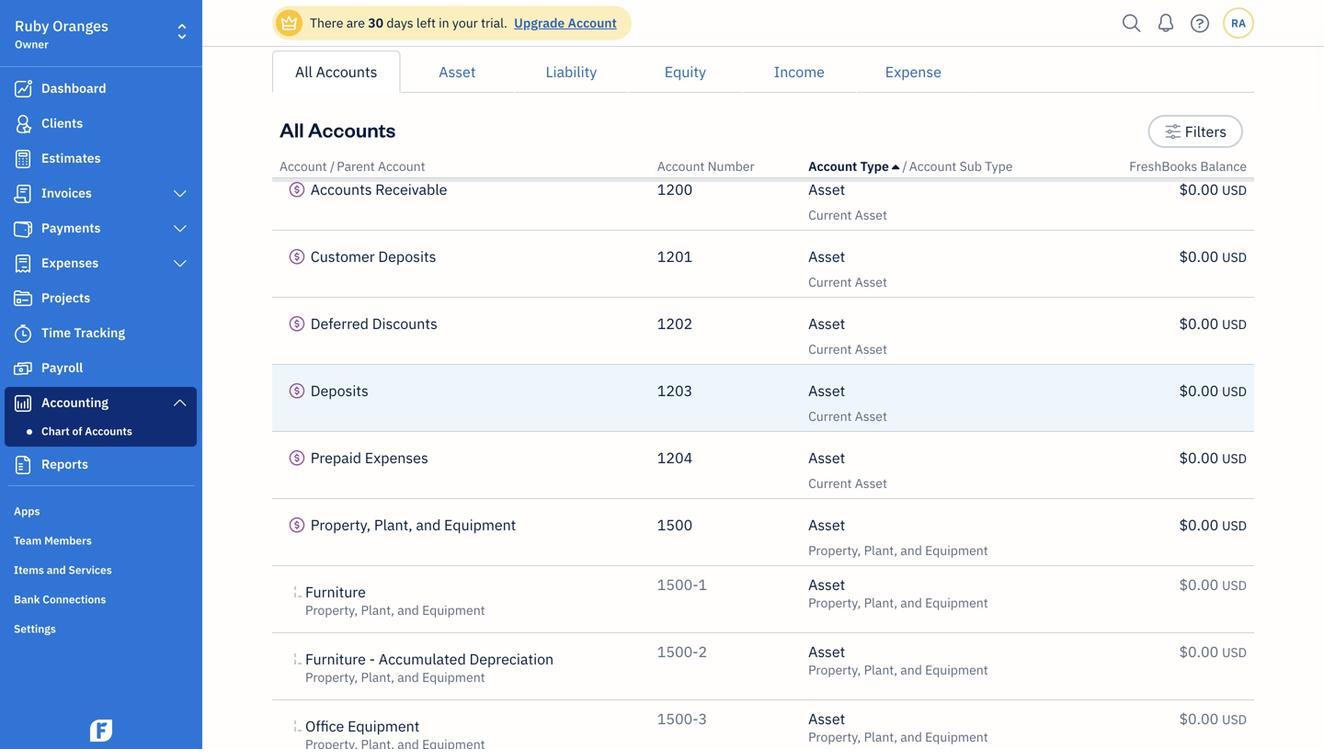 Task type: describe. For each thing, give the bounding box(es) containing it.
items
[[14, 563, 44, 578]]

accounting
[[41, 394, 109, 411]]

usd for 1500
[[1223, 518, 1248, 535]]

chevron large down image for accounting
[[172, 396, 189, 410]]

asset button
[[401, 51, 515, 93]]

customer
[[311, 247, 375, 266]]

clients
[[41, 115, 83, 132]]

projects
[[41, 289, 90, 306]]

asset property, plant, and equipment for 1
[[809, 576, 989, 612]]

money image
[[12, 360, 34, 378]]

accounts down account / parent account
[[311, 180, 372, 199]]

timer image
[[12, 325, 34, 343]]

usd for 1500-2
[[1223, 645, 1248, 662]]

settings
[[14, 622, 56, 637]]

1500- for 2
[[658, 643, 699, 662]]

dashboard
[[41, 80, 106, 97]]

3
[[699, 710, 708, 729]]

accounts receivable
[[311, 180, 448, 199]]

$0.00 usd for 1200
[[1180, 180, 1248, 199]]

customer deposits
[[311, 247, 436, 266]]

cash up account / parent account
[[305, 132, 334, 149]]

all accounts inside button
[[295, 62, 378, 81]]

team members
[[14, 534, 92, 548]]

and inside furniture - accumulated depreciation property, plant, and equipment
[[398, 669, 419, 686]]

0 vertical spatial deposits
[[379, 247, 436, 266]]

&
[[840, 72, 849, 89]]

property, inside furniture - accumulated depreciation property, plant, and equipment
[[305, 669, 358, 686]]

balance
[[1201, 158, 1248, 175]]

1500-1
[[658, 576, 708, 595]]

equipment inside furniture - accumulated depreciation property, plant, and equipment
[[422, 669, 485, 686]]

$0.00 usd for 1500-1
[[1180, 576, 1248, 595]]

usd for 1500-3
[[1223, 712, 1248, 729]]

main element
[[0, 0, 248, 750]]

1 −$60.00 usd from the top
[[1162, 46, 1248, 65]]

furniture property, plant, and equipment
[[305, 583, 485, 619]]

apps
[[14, 504, 40, 519]]

1 / from the left
[[330, 158, 335, 175]]

owner
[[15, 37, 49, 52]]

invoice image
[[12, 185, 34, 203]]

1 horizontal spatial expenses
[[365, 449, 429, 468]]

asset property, plant, and equipment for 2
[[809, 643, 989, 679]]

1200
[[658, 180, 693, 199]]

1500-2
[[658, 643, 708, 662]]

asset current asset for 1203
[[809, 381, 888, 425]]

estimate image
[[12, 150, 34, 168]]

there are 30 days left in your trial. upgrade account
[[310, 14, 617, 31]]

ruby oranges owner
[[15, 16, 108, 52]]

clients link
[[5, 108, 197, 141]]

reports link
[[5, 449, 197, 482]]

there
[[310, 14, 344, 31]]

deferred
[[311, 314, 369, 334]]

accounts up account / parent account
[[308, 116, 396, 143]]

$0.00 for 1203
[[1180, 381, 1219, 401]]

$0.00 for 1500-2
[[1180, 643, 1219, 662]]

invoices link
[[5, 178, 197, 211]]

1 −$60.00 from the top
[[1162, 46, 1219, 65]]

reports
[[41, 456, 88, 473]]

expense
[[886, 62, 942, 81]]

estimates
[[41, 150, 101, 167]]

depreciation
[[470, 650, 554, 669]]

expenses link
[[5, 248, 197, 281]]

1
[[699, 576, 708, 595]]

deferred discounts
[[311, 314, 438, 334]]

income button
[[743, 51, 857, 93]]

dashboard link
[[5, 73, 197, 106]]

oranges
[[53, 16, 108, 35]]

tracking
[[74, 324, 125, 341]]

ra
[[1232, 16, 1247, 30]]

left
[[417, 14, 436, 31]]

$0.00 usd for 1202
[[1180, 314, 1248, 334]]

expenses inside the main element
[[41, 254, 99, 271]]

asset current asset for 1201
[[809, 247, 888, 291]]

liability button
[[515, 51, 629, 93]]

services
[[69, 563, 112, 578]]

upgrade account link
[[511, 14, 617, 31]]

account for account type
[[809, 158, 858, 175]]

account for account number
[[658, 158, 705, 175]]

$0.00 usd for 1500-2
[[1180, 643, 1248, 662]]

account sub type
[[910, 158, 1013, 175]]

freshbooks
[[1130, 158, 1198, 175]]

$0.00 usd for 1201
[[1180, 247, 1248, 266]]

asset current asset for 1204
[[809, 449, 888, 492]]

ra button
[[1224, 7, 1255, 39]]

time
[[41, 324, 71, 341]]

1500- for 3
[[658, 710, 699, 729]]

1500-3
[[658, 710, 708, 729]]

prepaid expenses
[[311, 449, 429, 468]]

equity
[[665, 62, 707, 81]]

projects link
[[5, 282, 197, 316]]

property, inside furniture property, plant, and equipment
[[305, 602, 358, 619]]

furniture - accumulated depreciation property, plant, and equipment
[[305, 650, 554, 686]]

settings image
[[1165, 121, 1182, 143]]

current for 1203
[[809, 408, 852, 425]]

cash inside asset cash & bank
[[809, 72, 837, 89]]

$0.00 for 1201
[[1180, 247, 1219, 266]]

petty cash cash
[[305, 113, 376, 149]]

chart of accounts
[[41, 424, 132, 439]]

$0.00 for 1500
[[1180, 516, 1219, 535]]

are
[[347, 14, 365, 31]]

days
[[387, 14, 414, 31]]

freshbooks balance
[[1130, 158, 1248, 175]]

asset inside button
[[439, 62, 476, 81]]

payment image
[[12, 220, 34, 238]]

of
[[72, 424, 82, 439]]

petty
[[305, 113, 340, 132]]

account number
[[658, 158, 755, 175]]

chevron large down image for payments
[[172, 222, 189, 236]]

payroll link
[[5, 352, 197, 386]]

-
[[370, 650, 375, 669]]

project image
[[12, 290, 34, 308]]

time tracking link
[[5, 317, 197, 351]]

expense image
[[12, 255, 34, 273]]

plant, inside furniture property, plant, and equipment
[[361, 602, 395, 619]]

dashboard image
[[12, 80, 34, 98]]

estimates link
[[5, 143, 197, 176]]

1500- for 1
[[658, 576, 699, 595]]

$0.00 usd for 1203
[[1180, 381, 1248, 401]]

payments link
[[5, 213, 197, 246]]

current for 1201
[[809, 274, 852, 291]]



Task type: vqa. For each thing, say whether or not it's contained in the screenshot.


Task type: locate. For each thing, give the bounding box(es) containing it.
freshbooks image
[[86, 720, 116, 743]]

1204
[[658, 449, 693, 468]]

1 vertical spatial all accounts
[[280, 116, 396, 143]]

2 vertical spatial 1500-
[[658, 710, 699, 729]]

4 asset current asset from the top
[[809, 381, 888, 425]]

chevron large down image
[[172, 187, 189, 202], [172, 396, 189, 410]]

asset inside asset cash & bank
[[809, 46, 846, 65]]

and inside the main element
[[47, 563, 66, 578]]

and inside furniture property, plant, and equipment
[[398, 602, 419, 619]]

bank right &
[[852, 72, 882, 89]]

1 vertical spatial 1500-
[[658, 643, 699, 662]]

4 usd from the top
[[1223, 249, 1248, 266]]

1 vertical spatial −$60.00
[[1162, 105, 1219, 125]]

0 vertical spatial chevron large down image
[[172, 187, 189, 202]]

account for account sub type
[[910, 158, 957, 175]]

1000
[[658, 46, 693, 65]]

search image
[[1118, 10, 1147, 37]]

/
[[330, 158, 335, 175], [903, 158, 908, 175]]

4 asset property, plant, and equipment from the top
[[809, 710, 989, 746]]

2
[[699, 643, 708, 662]]

account up receivable
[[378, 158, 426, 175]]

1202
[[658, 314, 693, 334]]

4 $0.00 usd from the top
[[1180, 381, 1248, 401]]

asset cash & bank
[[809, 46, 882, 89]]

crown image
[[280, 13, 299, 33]]

8 $0.00 from the top
[[1180, 643, 1219, 662]]

$0.00 usd for 1500
[[1180, 516, 1248, 535]]

/ left parent
[[330, 158, 335, 175]]

2 chevron large down image from the top
[[172, 396, 189, 410]]

property,
[[311, 516, 371, 535], [809, 542, 861, 559], [809, 595, 861, 612], [305, 602, 358, 619], [809, 662, 861, 679], [305, 669, 358, 686], [809, 729, 861, 746]]

plant,
[[374, 516, 413, 535], [865, 542, 898, 559], [865, 595, 898, 612], [361, 602, 395, 619], [865, 662, 898, 679], [361, 669, 395, 686], [865, 729, 898, 746]]

expenses down payments
[[41, 254, 99, 271]]

account right caretup image
[[910, 158, 957, 175]]

receivable
[[376, 180, 448, 199]]

7 $0.00 usd from the top
[[1180, 576, 1248, 595]]

cash right petty
[[343, 113, 376, 132]]

accounts inside chart of accounts link
[[85, 424, 132, 439]]

bank inside asset cash & bank
[[852, 72, 882, 89]]

1500- down 1500-2
[[658, 710, 699, 729]]

1 furniture from the top
[[305, 583, 366, 602]]

−$60.00 down go to help icon
[[1162, 46, 1219, 65]]

expenses
[[41, 254, 99, 271], [365, 449, 429, 468]]

items and services link
[[5, 556, 197, 583]]

3 1500- from the top
[[658, 710, 699, 729]]

expenses right prepaid on the bottom of page
[[365, 449, 429, 468]]

3 $0.00 from the top
[[1180, 314, 1219, 334]]

1 $0.00 usd from the top
[[1180, 180, 1248, 199]]

chart image
[[12, 395, 34, 413]]

bank
[[852, 72, 882, 89], [14, 593, 40, 607]]

4 $0.00 from the top
[[1180, 381, 1219, 401]]

11 usd from the top
[[1223, 712, 1248, 729]]

cash
[[311, 46, 343, 65], [809, 72, 837, 89], [343, 113, 376, 132], [305, 132, 334, 149]]

9 usd from the top
[[1223, 577, 1248, 594]]

all left petty
[[280, 116, 304, 143]]

filters button
[[1149, 115, 1244, 148]]

equipment inside furniture property, plant, and equipment
[[422, 602, 485, 619]]

liability
[[546, 62, 597, 81]]

$0.00 for 1200
[[1180, 180, 1219, 199]]

$0.00 for 1500-3
[[1180, 710, 1219, 729]]

furniture inside furniture - accumulated depreciation property, plant, and equipment
[[305, 650, 366, 669]]

team members link
[[5, 526, 197, 554]]

cash down the there
[[311, 46, 343, 65]]

2 −$60.00 usd from the top
[[1162, 105, 1248, 125]]

1 chevron large down image from the top
[[172, 222, 189, 236]]

asset
[[809, 46, 846, 65], [439, 62, 476, 81], [809, 180, 846, 199], [855, 207, 888, 224], [809, 247, 846, 266], [855, 274, 888, 291], [809, 314, 846, 334], [855, 341, 888, 358], [809, 381, 846, 401], [855, 408, 888, 425], [809, 449, 846, 468], [855, 475, 888, 492], [809, 516, 846, 535], [809, 576, 846, 595], [809, 643, 846, 662], [809, 710, 846, 729]]

caretup image
[[893, 159, 900, 174]]

chart
[[41, 424, 70, 439]]

2 asset property, plant, and equipment from the top
[[809, 576, 989, 612]]

1 horizontal spatial deposits
[[379, 247, 436, 266]]

4 current from the top
[[809, 408, 852, 425]]

type left caretup image
[[861, 158, 890, 175]]

1 vertical spatial bank
[[14, 593, 40, 607]]

chevron large down image inside accounting link
[[172, 396, 189, 410]]

9 $0.00 usd from the top
[[1180, 710, 1248, 729]]

7 $0.00 from the top
[[1180, 576, 1219, 595]]

2 −$60.00 from the top
[[1162, 105, 1219, 125]]

members
[[44, 534, 92, 548]]

0 vertical spatial expenses
[[41, 254, 99, 271]]

0 horizontal spatial bank
[[14, 593, 40, 607]]

account for account / parent account
[[280, 158, 327, 175]]

discounts
[[372, 314, 438, 334]]

usd for 1202
[[1223, 316, 1248, 333]]

current for 1200
[[809, 207, 852, 224]]

−$60.00 usd up 'freshbooks balance'
[[1162, 105, 1248, 125]]

type right sub
[[986, 158, 1013, 175]]

time tracking
[[41, 324, 125, 341]]

/ right caretup image
[[903, 158, 908, 175]]

6 $0.00 from the top
[[1180, 516, 1219, 535]]

equipment
[[444, 516, 516, 535], [926, 542, 989, 559], [926, 595, 989, 612], [422, 602, 485, 619], [926, 662, 989, 679], [422, 669, 485, 686], [348, 717, 420, 737], [926, 729, 989, 746]]

furniture inside furniture property, plant, and equipment
[[305, 583, 366, 602]]

$0.00 for 1500-1
[[1180, 576, 1219, 595]]

usd for 1500-1
[[1223, 577, 1248, 594]]

in
[[439, 14, 450, 31]]

0 vertical spatial −$60.00
[[1162, 46, 1219, 65]]

3 asset current asset from the top
[[809, 314, 888, 358]]

plant, inside furniture - accumulated depreciation property, plant, and equipment
[[361, 669, 395, 686]]

1500-
[[658, 576, 699, 595], [658, 643, 699, 662], [658, 710, 699, 729]]

current for 1204
[[809, 475, 852, 492]]

deposits right customer
[[379, 247, 436, 266]]

0 vertical spatial furniture
[[305, 583, 366, 602]]

2 1500- from the top
[[658, 643, 699, 662]]

equity button
[[629, 51, 743, 93]]

$0.00 usd
[[1180, 180, 1248, 199], [1180, 247, 1248, 266], [1180, 314, 1248, 334], [1180, 381, 1248, 401], [1180, 449, 1248, 468], [1180, 516, 1248, 535], [1180, 576, 1248, 595], [1180, 643, 1248, 662], [1180, 710, 1248, 729]]

usd for 1204
[[1223, 450, 1248, 467]]

2 furniture from the top
[[305, 650, 366, 669]]

6 usd from the top
[[1223, 383, 1248, 400]]

chevron large down image
[[172, 222, 189, 236], [172, 257, 189, 271]]

7 usd from the top
[[1223, 450, 1248, 467]]

current for 1202
[[809, 341, 852, 358]]

payments
[[41, 219, 101, 236]]

0 vertical spatial all
[[295, 62, 313, 81]]

all down crown icon
[[295, 62, 313, 81]]

8 usd from the top
[[1223, 518, 1248, 535]]

payroll
[[41, 359, 83, 376]]

1 usd from the top
[[1223, 47, 1248, 64]]

account down petty
[[280, 158, 327, 175]]

1 vertical spatial chevron large down image
[[172, 396, 189, 410]]

account left caretup image
[[809, 158, 858, 175]]

ruby
[[15, 16, 49, 35]]

current
[[809, 207, 852, 224], [809, 274, 852, 291], [809, 341, 852, 358], [809, 408, 852, 425], [809, 475, 852, 492]]

accounts
[[316, 62, 378, 81], [308, 116, 396, 143], [311, 180, 372, 199], [85, 424, 132, 439]]

upgrade
[[514, 14, 565, 31]]

furniture for property,
[[305, 583, 366, 602]]

2 / from the left
[[903, 158, 908, 175]]

0 vertical spatial 1500-
[[658, 576, 699, 595]]

office equipment
[[305, 717, 420, 737]]

−$60.00 usd down go to help icon
[[1162, 46, 1248, 65]]

income
[[775, 62, 825, 81]]

accounts inside all accounts button
[[316, 62, 378, 81]]

−$60.00 usd
[[1162, 46, 1248, 65], [1162, 105, 1248, 125]]

chevron large down image up projects link
[[172, 257, 189, 271]]

2 asset current asset from the top
[[809, 247, 888, 291]]

bank inside the main element
[[14, 593, 40, 607]]

1 current from the top
[[809, 207, 852, 224]]

accumulated
[[379, 650, 466, 669]]

1 asset property, plant, and equipment from the top
[[809, 516, 989, 559]]

1 type from the left
[[861, 158, 890, 175]]

connections
[[43, 593, 106, 607]]

chevron large down image up payments link
[[172, 187, 189, 202]]

bank down items
[[14, 593, 40, 607]]

1 asset current asset from the top
[[809, 180, 888, 224]]

5 $0.00 usd from the top
[[1180, 449, 1248, 468]]

and
[[416, 516, 441, 535], [901, 542, 923, 559], [47, 563, 66, 578], [901, 595, 923, 612], [398, 602, 419, 619], [901, 662, 923, 679], [398, 669, 419, 686], [901, 729, 923, 746]]

5 asset current asset from the top
[[809, 449, 888, 492]]

$0.00 for 1204
[[1180, 449, 1219, 468]]

2 $0.00 usd from the top
[[1180, 247, 1248, 266]]

1 vertical spatial expenses
[[365, 449, 429, 468]]

chevron large down image inside invoices link
[[172, 187, 189, 202]]

asset current asset for 1200
[[809, 180, 888, 224]]

2 current from the top
[[809, 274, 852, 291]]

10 usd from the top
[[1223, 645, 1248, 662]]

all accounts up account / parent account
[[280, 116, 396, 143]]

expense button
[[857, 51, 971, 93]]

office
[[305, 717, 344, 737]]

9 $0.00 from the top
[[1180, 710, 1219, 729]]

1500- down the 1500-1
[[658, 643, 699, 662]]

chevron large down image up chart of accounts link
[[172, 396, 189, 410]]

3 current from the top
[[809, 341, 852, 358]]

1 1500- from the top
[[658, 576, 699, 595]]

1 vertical spatial chevron large down image
[[172, 257, 189, 271]]

filters
[[1186, 122, 1227, 141]]

5 current from the top
[[809, 475, 852, 492]]

1 vertical spatial deposits
[[311, 381, 369, 401]]

chevron large down image for invoices
[[172, 187, 189, 202]]

2 $0.00 from the top
[[1180, 247, 1219, 266]]

1500
[[658, 516, 693, 535]]

account type button
[[809, 158, 900, 175]]

number
[[708, 158, 755, 175]]

1 horizontal spatial type
[[986, 158, 1013, 175]]

usd for 1203
[[1223, 383, 1248, 400]]

chart of accounts link
[[8, 420, 193, 443]]

5 usd from the top
[[1223, 316, 1248, 333]]

chevron large down image up "expenses" link
[[172, 222, 189, 236]]

notifications image
[[1152, 5, 1181, 41]]

usd for 1201
[[1223, 249, 1248, 266]]

3 asset property, plant, and equipment from the top
[[809, 643, 989, 679]]

$0.00 usd for 1500-3
[[1180, 710, 1248, 729]]

0 vertical spatial −$60.00 usd
[[1162, 46, 1248, 65]]

your
[[453, 14, 478, 31]]

30
[[368, 14, 384, 31]]

0 horizontal spatial /
[[330, 158, 335, 175]]

all accounts down the there
[[295, 62, 378, 81]]

3 usd from the top
[[1223, 182, 1248, 199]]

all
[[295, 62, 313, 81], [280, 116, 304, 143]]

go to help image
[[1186, 10, 1215, 37]]

2 usd from the top
[[1223, 107, 1248, 124]]

0 horizontal spatial deposits
[[311, 381, 369, 401]]

all accounts
[[295, 62, 378, 81], [280, 116, 396, 143]]

furniture
[[305, 583, 366, 602], [305, 650, 366, 669]]

accounting link
[[5, 387, 197, 420]]

−$60.00 up 'freshbooks balance'
[[1162, 105, 1219, 125]]

$0.00 usd for 1204
[[1180, 449, 1248, 468]]

invoices
[[41, 184, 92, 202]]

accounts down accounting link
[[85, 424, 132, 439]]

0 vertical spatial all accounts
[[295, 62, 378, 81]]

all inside button
[[295, 62, 313, 81]]

trial.
[[481, 14, 508, 31]]

1201
[[658, 247, 693, 266]]

1 vertical spatial −$60.00 usd
[[1162, 105, 1248, 125]]

apps link
[[5, 497, 197, 524]]

usd
[[1223, 47, 1248, 64], [1223, 107, 1248, 124], [1223, 182, 1248, 199], [1223, 249, 1248, 266], [1223, 316, 1248, 333], [1223, 383, 1248, 400], [1223, 450, 1248, 467], [1223, 518, 1248, 535], [1223, 577, 1248, 594], [1223, 645, 1248, 662], [1223, 712, 1248, 729]]

0 horizontal spatial type
[[861, 158, 890, 175]]

team
[[14, 534, 42, 548]]

asset property, plant, and equipment for 3
[[809, 710, 989, 746]]

asset current asset
[[809, 180, 888, 224], [809, 247, 888, 291], [809, 314, 888, 358], [809, 381, 888, 425], [809, 449, 888, 492]]

account / parent account
[[280, 158, 426, 175]]

8 $0.00 usd from the top
[[1180, 643, 1248, 662]]

$0.00
[[1180, 180, 1219, 199], [1180, 247, 1219, 266], [1180, 314, 1219, 334], [1180, 381, 1219, 401], [1180, 449, 1219, 468], [1180, 516, 1219, 535], [1180, 576, 1219, 595], [1180, 643, 1219, 662], [1180, 710, 1219, 729]]

all accounts button
[[272, 51, 401, 93]]

1 horizontal spatial bank
[[852, 72, 882, 89]]

0 vertical spatial chevron large down image
[[172, 222, 189, 236]]

accounts down are
[[316, 62, 378, 81]]

3 $0.00 usd from the top
[[1180, 314, 1248, 334]]

$0.00 for 1202
[[1180, 314, 1219, 334]]

chevron large down image for expenses
[[172, 257, 189, 271]]

1 chevron large down image from the top
[[172, 187, 189, 202]]

0 vertical spatial bank
[[852, 72, 882, 89]]

usd for 1200
[[1223, 182, 1248, 199]]

0 horizontal spatial expenses
[[41, 254, 99, 271]]

client image
[[12, 115, 34, 133]]

1 horizontal spatial /
[[903, 158, 908, 175]]

1 vertical spatial all
[[280, 116, 304, 143]]

deposits down deferred at the left of page
[[311, 381, 369, 401]]

asset current asset for 1202
[[809, 314, 888, 358]]

usd for 1000
[[1223, 47, 1248, 64]]

1 vertical spatial furniture
[[305, 650, 366, 669]]

2 type from the left
[[986, 158, 1013, 175]]

2 chevron large down image from the top
[[172, 257, 189, 271]]

6 $0.00 usd from the top
[[1180, 516, 1248, 535]]

1203
[[658, 381, 693, 401]]

account type
[[809, 158, 890, 175]]

5 $0.00 from the top
[[1180, 449, 1219, 468]]

cash left &
[[809, 72, 837, 89]]

bank connections link
[[5, 585, 197, 613]]

account right upgrade
[[568, 14, 617, 31]]

items and services
[[14, 563, 112, 578]]

1 $0.00 from the top
[[1180, 180, 1219, 199]]

account up 1200
[[658, 158, 705, 175]]

1500- down the 1500
[[658, 576, 699, 595]]

chevron large down image inside payments link
[[172, 222, 189, 236]]

report image
[[12, 456, 34, 475]]

furniture for -
[[305, 650, 366, 669]]



